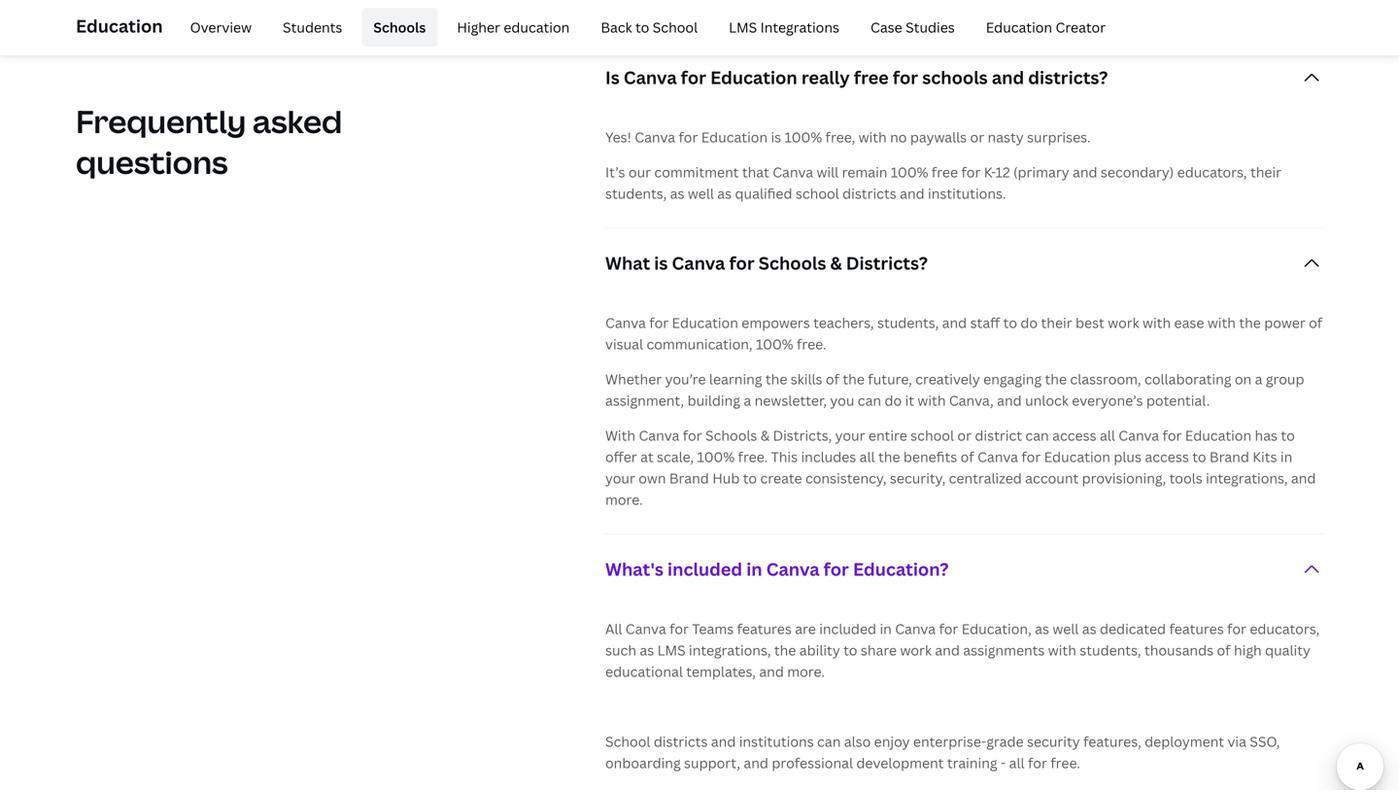 Task type: locate. For each thing, give the bounding box(es) containing it.
for up the account
[[1022, 448, 1041, 466]]

0 vertical spatial &
[[831, 251, 842, 275]]

for left schools at the top of the page
[[893, 66, 919, 89]]

2 horizontal spatial schools
[[759, 251, 827, 275]]

0 horizontal spatial do
[[885, 391, 902, 410]]

with
[[606, 426, 636, 445]]

of inside "whether you're learning the skills of the future, creatively engaging the classroom, collaborating on a group assignment, building a newsletter, you can do it with canva, and unlock everyone's potential."
[[826, 370, 840, 388]]

can inside with canva for schools & districts, your entire school or district can access all canva for education has to offer at scale, 100% free. this includes all the benefits of canva for education plus access to brand kits in your own brand hub to create consistency, security, centralized account provisioning, tools integrations, and more.
[[1026, 426, 1050, 445]]

& left districts?
[[831, 251, 842, 275]]

with right it
[[918, 391, 946, 410]]

all down entire
[[860, 448, 875, 466]]

2 horizontal spatial students,
[[1080, 641, 1142, 660]]

free
[[854, 66, 889, 89], [932, 163, 959, 181]]

schools
[[374, 18, 426, 36], [759, 251, 827, 275], [706, 426, 758, 445]]

for
[[681, 66, 707, 89], [893, 66, 919, 89], [679, 128, 698, 146], [962, 163, 981, 181], [730, 251, 755, 275], [650, 313, 669, 332], [683, 426, 702, 445], [1163, 426, 1182, 445], [1022, 448, 1041, 466], [824, 557, 849, 581], [670, 620, 689, 638], [939, 620, 959, 638], [1228, 620, 1247, 638], [1028, 754, 1048, 772]]

students, down the 'our'
[[606, 184, 667, 203]]

all right -
[[1010, 754, 1025, 772]]

can right you
[[858, 391, 882, 410]]

0 vertical spatial free.
[[797, 335, 827, 353]]

0 vertical spatial is
[[771, 128, 782, 146]]

lms inside all canva for teams features are included in canva for education, as well as dedicated features for educators, such as lms integrations, the ability to share work and assignments with students, thousands of high quality educational templates, and more.
[[658, 641, 686, 660]]

hub
[[713, 469, 740, 487]]

canva inside dropdown button
[[672, 251, 726, 275]]

canva right all
[[626, 620, 667, 638]]

1 vertical spatial in
[[747, 557, 763, 581]]

in right kits at the bottom right
[[1281, 448, 1293, 466]]

included up teams
[[668, 557, 743, 581]]

assignments
[[964, 641, 1045, 660]]

free. inside school districts and institutions can also enjoy enterprise-grade security features, deployment via sso, onboarding support, and professional development training - all for free.
[[1051, 754, 1081, 772]]

100% inside it's our commitment that canva will remain 100% free for k-12 (primary and secondary) educators, their students, as well as qualified school districts and institutions.
[[891, 163, 929, 181]]

skills
[[791, 370, 823, 388]]

0 vertical spatial school
[[796, 184, 840, 203]]

included up "ability"
[[820, 620, 877, 638]]

what is canva for schools & districts?
[[606, 251, 928, 275]]

our
[[629, 163, 651, 181]]

2 vertical spatial all
[[1010, 754, 1025, 772]]

1 vertical spatial a
[[744, 391, 752, 410]]

yes!
[[606, 128, 632, 146]]

free. inside canva for education empowers teachers, students, and staff to do their best work with ease with the power of visual communication, 100% free.
[[797, 335, 827, 353]]

the inside all canva for teams features are included in canva for education, as well as dedicated features for educators, such as lms integrations, the ability to share work and assignments with students, thousands of high quality educational templates, and more.
[[775, 641, 797, 660]]

potential.
[[1147, 391, 1211, 410]]

it's our commitment that canva will remain 100% free for k-12 (primary and secondary) educators, their students, as well as qualified school districts and institutions.
[[606, 163, 1282, 203]]

are
[[795, 620, 816, 638]]

asked
[[253, 100, 342, 142]]

well inside all canva for teams features are included in canva for education, as well as dedicated features for educators, such as lms integrations, the ability to share work and assignments with students, thousands of high quality educational templates, and more.
[[1053, 620, 1079, 638]]

2 horizontal spatial can
[[1026, 426, 1050, 445]]

canva up at
[[639, 426, 680, 445]]

to up tools
[[1193, 448, 1207, 466]]

0 vertical spatial brand
[[1210, 448, 1250, 466]]

& left districts, at the right bottom of the page
[[761, 426, 770, 445]]

2 vertical spatial can
[[818, 732, 841, 751]]

surprises.
[[1028, 128, 1091, 146]]

with right assignments
[[1049, 641, 1077, 660]]

unlock
[[1026, 391, 1069, 410]]

do left it
[[885, 391, 902, 410]]

free. for schools
[[738, 448, 768, 466]]

free. down security at the right of page
[[1051, 754, 1081, 772]]

and inside "whether you're learning the skills of the future, creatively engaging the classroom, collaborating on a group assignment, building a newsletter, you can do it with canva, and unlock everyone's potential."
[[998, 391, 1022, 410]]

school up benefits
[[911, 426, 955, 445]]

students, inside all canva for teams features are included in canva for education, as well as dedicated features for educators, such as lms integrations, the ability to share work and assignments with students, thousands of high quality educational templates, and more.
[[1080, 641, 1142, 660]]

tools
[[1170, 469, 1203, 487]]

a down learning
[[744, 391, 752, 410]]

0 horizontal spatial schools
[[374, 18, 426, 36]]

training
[[948, 754, 998, 772]]

districts up 'support,'
[[654, 732, 708, 751]]

0 vertical spatial schools
[[374, 18, 426, 36]]

0 horizontal spatial can
[[818, 732, 841, 751]]

1 horizontal spatial students,
[[878, 313, 939, 332]]

free. inside with canva for schools & districts, your entire school or district can access all canva for education has to offer at scale, 100% free. this includes all the benefits of canva for education plus access to brand kits in your own brand hub to create consistency, security, centralized account provisioning, tools integrations, and more.
[[738, 448, 768, 466]]

free. for institutions
[[1051, 754, 1081, 772]]

a
[[1256, 370, 1263, 388], [744, 391, 752, 410]]

do right staff
[[1021, 313, 1038, 332]]

paywalls
[[911, 128, 967, 146]]

offer
[[606, 448, 637, 466]]

more. inside all canva for teams features are included in canva for education, as well as dedicated features for educators, such as lms integrations, the ability to share work and assignments with students, thousands of high quality educational templates, and more.
[[788, 662, 825, 681]]

empowers
[[742, 313, 810, 332]]

districts
[[843, 184, 897, 203], [654, 732, 708, 751]]

it
[[906, 391, 915, 410]]

brand
[[1210, 448, 1250, 466], [670, 469, 709, 487]]

is right what
[[655, 251, 668, 275]]

the down entire
[[879, 448, 901, 466]]

integrations, down kits at the bottom right
[[1206, 469, 1289, 487]]

this
[[771, 448, 798, 466]]

1 horizontal spatial features
[[1170, 620, 1225, 638]]

can up professional at the bottom right of page
[[818, 732, 841, 751]]

1 horizontal spatial work
[[1108, 313, 1140, 332]]

1 vertical spatial students,
[[878, 313, 939, 332]]

lms left integrations
[[729, 18, 757, 36]]

2 horizontal spatial in
[[1281, 448, 1293, 466]]

for up scale,
[[683, 426, 702, 445]]

1 vertical spatial schools
[[759, 251, 827, 275]]

0 vertical spatial more.
[[606, 490, 643, 509]]

schools down building
[[706, 426, 758, 445]]

benefits
[[904, 448, 958, 466]]

1 horizontal spatial lms
[[729, 18, 757, 36]]

features left are on the right bottom of the page
[[737, 620, 792, 638]]

1 vertical spatial is
[[655, 251, 668, 275]]

0 vertical spatial well
[[688, 184, 714, 203]]

1 vertical spatial school
[[606, 732, 651, 751]]

of inside all canva for teams features are included in canva for education, as well as dedicated features for educators, such as lms integrations, the ability to share work and assignments with students, thousands of high quality educational templates, and more.
[[1218, 641, 1231, 660]]

0 horizontal spatial students,
[[606, 184, 667, 203]]

well down commitment
[[688, 184, 714, 203]]

1 horizontal spatial their
[[1251, 163, 1282, 181]]

with
[[859, 128, 887, 146], [1143, 313, 1172, 332], [1208, 313, 1236, 332], [918, 391, 946, 410], [1049, 641, 1077, 660]]

work right best
[[1108, 313, 1140, 332]]

in up share
[[880, 620, 892, 638]]

in inside with canva for schools & districts, your entire school or district can access all canva for education has to offer at scale, 100% free. this includes all the benefits of canva for education plus access to brand kits in your own brand hub to create consistency, security, centralized account provisioning, tools integrations, and more.
[[1281, 448, 1293, 466]]

educators, up quality on the right bottom of the page
[[1250, 620, 1320, 638]]

lms up "educational"
[[658, 641, 686, 660]]

do
[[1021, 313, 1038, 332], [885, 391, 902, 410]]

1 horizontal spatial can
[[858, 391, 882, 410]]

1 vertical spatial integrations,
[[689, 641, 771, 660]]

(primary
[[1014, 163, 1070, 181]]

0 horizontal spatial is
[[655, 251, 668, 275]]

school
[[653, 18, 698, 36], [606, 732, 651, 751]]

1 horizontal spatial in
[[880, 620, 892, 638]]

in inside all canva for teams features are included in canva for education, as well as dedicated features for educators, such as lms integrations, the ability to share work and assignments with students, thousands of high quality educational templates, and more.
[[880, 620, 892, 638]]

free right really at the right of page
[[854, 66, 889, 89]]

1 vertical spatial free
[[932, 163, 959, 181]]

1 horizontal spatial school
[[653, 18, 698, 36]]

0 vertical spatial free
[[854, 66, 889, 89]]

will
[[817, 163, 839, 181]]

students, up future, at the right top
[[878, 313, 939, 332]]

0 horizontal spatial districts
[[654, 732, 708, 751]]

brand down scale,
[[670, 469, 709, 487]]

included
[[668, 557, 743, 581], [820, 620, 877, 638]]

assignment,
[[606, 391, 685, 410]]

or inside with canva for schools & districts, your entire school or district can access all canva for education has to offer at scale, 100% free. this includes all the benefits of canva for education plus access to brand kits in your own brand hub to create consistency, security, centralized account provisioning, tools integrations, and more.
[[958, 426, 972, 445]]

integrations
[[761, 18, 840, 36]]

0 horizontal spatial school
[[796, 184, 840, 203]]

work
[[1108, 313, 1140, 332], [901, 641, 932, 660]]

educators, inside all canva for teams features are included in canva for education, as well as dedicated features for educators, such as lms integrations, the ability to share work and assignments with students, thousands of high quality educational templates, and more.
[[1250, 620, 1320, 638]]

higher education link
[[446, 8, 582, 47]]

1 horizontal spatial a
[[1256, 370, 1263, 388]]

school inside with canva for schools & districts, your entire school or district can access all canva for education has to offer at scale, 100% free. this includes all the benefits of canva for education plus access to brand kits in your own brand hub to create consistency, security, centralized account provisioning, tools integrations, and more.
[[911, 426, 955, 445]]

0 vertical spatial access
[[1053, 426, 1097, 445]]

for down security at the right of page
[[1028, 754, 1048, 772]]

0 vertical spatial their
[[1251, 163, 1282, 181]]

0 horizontal spatial their
[[1042, 313, 1073, 332]]

scale,
[[657, 448, 694, 466]]

well left dedicated
[[1053, 620, 1079, 638]]

2 vertical spatial schools
[[706, 426, 758, 445]]

2 vertical spatial students,
[[1080, 641, 1142, 660]]

1 horizontal spatial integrations,
[[1206, 469, 1289, 487]]

educational
[[606, 662, 683, 681]]

1 vertical spatial their
[[1042, 313, 1073, 332]]

education
[[76, 14, 163, 38], [986, 18, 1053, 36], [711, 66, 798, 89], [702, 128, 768, 146], [672, 313, 739, 332], [1186, 426, 1252, 445], [1045, 448, 1111, 466]]

1 horizontal spatial all
[[1010, 754, 1025, 772]]

12
[[996, 163, 1011, 181]]

more. down "ability"
[[788, 662, 825, 681]]

0 vertical spatial in
[[1281, 448, 1293, 466]]

of up centralized
[[961, 448, 975, 466]]

educators, right secondary)
[[1178, 163, 1248, 181]]

for down back to school at the left
[[681, 66, 707, 89]]

schools inside menu bar
[[374, 18, 426, 36]]

dedicated
[[1100, 620, 1167, 638]]

canva down district
[[978, 448, 1019, 466]]

0 vertical spatial students,
[[606, 184, 667, 203]]

0 horizontal spatial &
[[761, 426, 770, 445]]

1 horizontal spatial schools
[[706, 426, 758, 445]]

your up includes
[[836, 426, 866, 445]]

for inside school districts and institutions can also enjoy enterprise-grade security features, deployment via sso, onboarding support, and professional development training - all for free.
[[1028, 754, 1048, 772]]

to inside all canva for teams features are included in canva for education, as well as dedicated features for educators, such as lms integrations, the ability to share work and assignments with students, thousands of high quality educational templates, and more.
[[844, 641, 858, 660]]

is canva for education really free for schools and districts? button
[[606, 43, 1324, 113]]

0 vertical spatial do
[[1021, 313, 1038, 332]]

free. up skills
[[797, 335, 827, 353]]

schools inside dropdown button
[[759, 251, 827, 275]]

0 horizontal spatial all
[[860, 448, 875, 466]]

0 horizontal spatial educators,
[[1178, 163, 1248, 181]]

free up institutions.
[[932, 163, 959, 181]]

support,
[[684, 754, 741, 772]]

menu bar
[[171, 8, 1118, 47]]

0 horizontal spatial integrations,
[[689, 641, 771, 660]]

and inside with canva for schools & districts, your entire school or district can access all canva for education has to offer at scale, 100% free. this includes all the benefits of canva for education plus access to brand kits in your own brand hub to create consistency, security, centralized account provisioning, tools integrations, and more.
[[1292, 469, 1317, 487]]

engaging
[[984, 370, 1042, 388]]

& inside dropdown button
[[831, 251, 842, 275]]

power
[[1265, 313, 1306, 332]]

0 vertical spatial districts
[[843, 184, 897, 203]]

1 vertical spatial educators,
[[1250, 620, 1320, 638]]

for down potential.
[[1163, 426, 1182, 445]]

students, inside canva for education empowers teachers, students, and staff to do their best work with ease with the power of visual communication, 100% free.
[[878, 313, 939, 332]]

or left district
[[958, 426, 972, 445]]

1 vertical spatial all
[[860, 448, 875, 466]]

to right has
[[1282, 426, 1296, 445]]

free inside dropdown button
[[854, 66, 889, 89]]

security,
[[890, 469, 946, 487]]

for left education,
[[939, 620, 959, 638]]

100% inside canva for education empowers teachers, students, and staff to do their best work with ease with the power of visual communication, 100% free.
[[756, 335, 794, 353]]

0 vertical spatial school
[[653, 18, 698, 36]]

0 horizontal spatial included
[[668, 557, 743, 581]]

frequently asked questions
[[76, 100, 342, 183]]

for inside it's our commitment that canva will remain 100% free for k-12 (primary and secondary) educators, their students, as well as qualified school districts and institutions.
[[962, 163, 981, 181]]

integrations, inside with canva for schools & districts, your entire school or district can access all canva for education has to offer at scale, 100% free. this includes all the benefits of canva for education plus access to brand kits in your own brand hub to create consistency, security, centralized account provisioning, tools integrations, and more.
[[1206, 469, 1289, 487]]

their
[[1251, 163, 1282, 181], [1042, 313, 1073, 332]]

1 vertical spatial well
[[1053, 620, 1079, 638]]

of inside canva for education empowers teachers, students, and staff to do their best work with ease with the power of visual communication, 100% free.
[[1310, 313, 1323, 332]]

included inside dropdown button
[[668, 557, 743, 581]]

0 vertical spatial integrations,
[[1206, 469, 1289, 487]]

0 horizontal spatial more.
[[606, 490, 643, 509]]

1 vertical spatial included
[[820, 620, 877, 638]]

access down unlock
[[1053, 426, 1097, 445]]

lms
[[729, 18, 757, 36], [658, 641, 686, 660]]

whether
[[606, 370, 662, 388]]

the inside canva for education empowers teachers, students, and staff to do their best work with ease with the power of visual communication, 100% free.
[[1240, 313, 1262, 332]]

1 horizontal spatial do
[[1021, 313, 1038, 332]]

100% up hub
[[698, 448, 735, 466]]

kits
[[1253, 448, 1278, 466]]

1 horizontal spatial free.
[[797, 335, 827, 353]]

what's included in canva for education? button
[[606, 535, 1324, 605]]

work inside canva for education empowers teachers, students, and staff to do their best work with ease with the power of visual communication, 100% free.
[[1108, 313, 1140, 332]]

0 vertical spatial all
[[1100, 426, 1116, 445]]

share
[[861, 641, 897, 660]]

for up high in the bottom of the page
[[1228, 620, 1247, 638]]

1 vertical spatial can
[[1026, 426, 1050, 445]]

educators, inside it's our commitment that canva will remain 100% free for k-12 (primary and secondary) educators, their students, as well as qualified school districts and institutions.
[[1178, 163, 1248, 181]]

2 horizontal spatial free.
[[1051, 754, 1081, 772]]

brand left kits at the bottom right
[[1210, 448, 1250, 466]]

districts inside it's our commitment that canva will remain 100% free for k-12 (primary and secondary) educators, their students, as well as qualified school districts and institutions.
[[843, 184, 897, 203]]

case
[[871, 18, 903, 36]]

0 horizontal spatial features
[[737, 620, 792, 638]]

school up onboarding
[[606, 732, 651, 751]]

for up communication,
[[650, 313, 669, 332]]

the left power
[[1240, 313, 1262, 332]]

well
[[688, 184, 714, 203], [1053, 620, 1079, 638]]

0 vertical spatial your
[[836, 426, 866, 445]]

1 vertical spatial districts
[[654, 732, 708, 751]]

students, down dedicated
[[1080, 641, 1142, 660]]

access up tools
[[1145, 448, 1190, 466]]

schools left "higher"
[[374, 18, 426, 36]]

districts inside school districts and institutions can also enjoy enterprise-grade security features, deployment via sso, onboarding support, and professional development training - all for free.
[[654, 732, 708, 751]]

1 horizontal spatial school
[[911, 426, 955, 445]]

the
[[1240, 313, 1262, 332], [766, 370, 788, 388], [843, 370, 865, 388], [1046, 370, 1067, 388], [879, 448, 901, 466], [775, 641, 797, 660]]

&
[[831, 251, 842, 275], [761, 426, 770, 445]]

1 horizontal spatial your
[[836, 426, 866, 445]]

school down will
[[796, 184, 840, 203]]

future,
[[868, 370, 913, 388]]

educators,
[[1178, 163, 1248, 181], [1250, 620, 1320, 638]]

1 horizontal spatial &
[[831, 251, 842, 275]]

the down are on the right bottom of the page
[[775, 641, 797, 660]]

for up empowers
[[730, 251, 755, 275]]

1 vertical spatial free.
[[738, 448, 768, 466]]

in down create
[[747, 557, 763, 581]]

all inside school districts and institutions can also enjoy enterprise-grade security features, deployment via sso, onboarding support, and professional development training - all for free.
[[1010, 754, 1025, 772]]

or left nasty
[[971, 128, 985, 146]]

no
[[891, 128, 907, 146]]

1 vertical spatial your
[[606, 469, 636, 487]]

1 vertical spatial or
[[958, 426, 972, 445]]

0 horizontal spatial work
[[901, 641, 932, 660]]

lms integrations link
[[718, 8, 852, 47]]

canva up visual
[[606, 313, 646, 332]]

provisioning,
[[1083, 469, 1167, 487]]

1 horizontal spatial educators,
[[1250, 620, 1320, 638]]

all up plus
[[1100, 426, 1116, 445]]

1 vertical spatial do
[[885, 391, 902, 410]]

1 horizontal spatial included
[[820, 620, 877, 638]]

institutions
[[740, 732, 814, 751]]

& inside with canva for schools & districts, your entire school or district can access all canva for education has to offer at scale, 100% free. this includes all the benefits of canva for education plus access to brand kits in your own brand hub to create consistency, security, centralized account provisioning, tools integrations, and more.
[[761, 426, 770, 445]]

100% down empowers
[[756, 335, 794, 353]]

development
[[857, 754, 944, 772]]

schools inside with canva for schools & districts, your entire school or district can access all canva for education has to offer at scale, 100% free. this includes all the benefits of canva for education plus access to brand kits in your own brand hub to create consistency, security, centralized account provisioning, tools integrations, and more.
[[706, 426, 758, 445]]

staff
[[971, 313, 1001, 332]]

1 vertical spatial lms
[[658, 641, 686, 660]]

0 vertical spatial lms
[[729, 18, 757, 36]]

teams
[[692, 620, 734, 638]]

1 horizontal spatial well
[[1053, 620, 1079, 638]]

more. down own
[[606, 490, 643, 509]]

1 horizontal spatial districts
[[843, 184, 897, 203]]

1 horizontal spatial access
[[1145, 448, 1190, 466]]

1 vertical spatial &
[[761, 426, 770, 445]]

of right power
[[1310, 313, 1323, 332]]

overview
[[190, 18, 252, 36]]

with left no
[[859, 128, 887, 146]]

to left share
[[844, 641, 858, 660]]

thousands
[[1145, 641, 1214, 660]]

0 vertical spatial included
[[668, 557, 743, 581]]

of
[[1310, 313, 1323, 332], [826, 370, 840, 388], [961, 448, 975, 466], [1218, 641, 1231, 660]]

what is canva for schools & districts? button
[[606, 228, 1324, 298]]

integrations, up templates,
[[689, 641, 771, 660]]

free. left this
[[738, 448, 768, 466]]

0 horizontal spatial school
[[606, 732, 651, 751]]

for left k-
[[962, 163, 981, 181]]

free,
[[826, 128, 856, 146]]

the inside with canva for schools & districts, your entire school or district can access all canva for education has to offer at scale, 100% free. this includes all the benefits of canva for education plus access to brand kits in your own brand hub to create consistency, security, centralized account provisioning, tools integrations, and more.
[[879, 448, 901, 466]]

templates,
[[687, 662, 756, 681]]

all canva for teams features are included in canva for education, as well as dedicated features for educators, such as lms integrations, the ability to share work and assignments with students, thousands of high quality educational templates, and more.
[[606, 620, 1320, 681]]

of left high in the bottom of the page
[[1218, 641, 1231, 660]]

1 vertical spatial work
[[901, 641, 932, 660]]

work right share
[[901, 641, 932, 660]]

to inside canva for education empowers teachers, students, and staff to do their best work with ease with the power of visual communication, 100% free.
[[1004, 313, 1018, 332]]

canva right yes!
[[635, 128, 676, 146]]

0 vertical spatial educators,
[[1178, 163, 1248, 181]]

canva left will
[[773, 163, 814, 181]]

0 vertical spatial can
[[858, 391, 882, 410]]

as
[[670, 184, 685, 203], [718, 184, 732, 203], [1035, 620, 1050, 638], [1083, 620, 1097, 638], [640, 641, 654, 660]]

or
[[971, 128, 985, 146], [958, 426, 972, 445]]

to right hub
[[743, 469, 757, 487]]

for inside canva for education empowers teachers, students, and staff to do their best work with ease with the power of visual communication, 100% free.
[[650, 313, 669, 332]]

you
[[831, 391, 855, 410]]

features up thousands
[[1170, 620, 1225, 638]]

your down the offer
[[606, 469, 636, 487]]

100% down no
[[891, 163, 929, 181]]

can inside "whether you're learning the skills of the future, creatively engaging the classroom, collaborating on a group assignment, building a newsletter, you can do it with canva, and unlock everyone's potential."
[[858, 391, 882, 410]]

1 horizontal spatial is
[[771, 128, 782, 146]]

canva right what
[[672, 251, 726, 275]]

to right staff
[[1004, 313, 1018, 332]]

school right back
[[653, 18, 698, 36]]

0 horizontal spatial lms
[[658, 641, 686, 660]]



Task type: describe. For each thing, give the bounding box(es) containing it.
ability
[[800, 641, 841, 660]]

100% inside with canva for schools & districts, your entire school or district can access all canva for education has to offer at scale, 100% free. this includes all the benefits of canva for education plus access to brand kits in your own brand hub to create consistency, security, centralized account provisioning, tools integrations, and more.
[[698, 448, 735, 466]]

high
[[1235, 641, 1262, 660]]

well inside it's our commitment that canva will remain 100% free for k-12 (primary and secondary) educators, their students, as well as qualified school districts and institutions.
[[688, 184, 714, 203]]

canva inside canva for education empowers teachers, students, and staff to do their best work with ease with the power of visual communication, 100% free.
[[606, 313, 646, 332]]

yes! canva for education is 100% free, with no paywalls or nasty surprises.
[[606, 128, 1091, 146]]

more. inside with canva for schools & districts, your entire school or district can access all canva for education has to offer at scale, 100% free. this includes all the benefits of canva for education plus access to brand kits in your own brand hub to create consistency, security, centralized account provisioning, tools integrations, and more.
[[606, 490, 643, 509]]

security
[[1027, 732, 1081, 751]]

communication,
[[647, 335, 753, 353]]

schools link
[[362, 8, 438, 47]]

professional
[[772, 754, 854, 772]]

creator
[[1056, 18, 1106, 36]]

with canva for schools & districts, your entire school or district can access all canva for education has to offer at scale, 100% free. this includes all the benefits of canva for education plus access to brand kits in your own brand hub to create consistency, security, centralized account provisioning, tools integrations, and more.
[[606, 426, 1317, 509]]

grade
[[987, 732, 1024, 751]]

the up you
[[843, 370, 865, 388]]

do inside "whether you're learning the skills of the future, creatively engaging the classroom, collaborating on a group assignment, building a newsletter, you can do it with canva, and unlock everyone's potential."
[[885, 391, 902, 410]]

that
[[743, 163, 770, 181]]

and inside is canva for education really free for schools and districts? dropdown button
[[992, 66, 1025, 89]]

teachers,
[[814, 313, 874, 332]]

canva for education empowers teachers, students, and staff to do their best work with ease with the power of visual communication, 100% free.
[[606, 313, 1323, 353]]

lms inside menu bar
[[729, 18, 757, 36]]

overview link
[[178, 8, 263, 47]]

with right ease
[[1208, 313, 1236, 332]]

lms integrations
[[729, 18, 840, 36]]

integrations, inside all canva for teams features are included in canva for education, as well as dedicated features for educators, such as lms integrations, the ability to share work and assignments with students, thousands of high quality educational templates, and more.
[[689, 641, 771, 660]]

districts,
[[773, 426, 832, 445]]

education
[[504, 18, 570, 36]]

in inside dropdown button
[[747, 557, 763, 581]]

education inside education creator link
[[986, 18, 1053, 36]]

questions
[[76, 141, 228, 183]]

account
[[1026, 469, 1079, 487]]

what
[[606, 251, 651, 275]]

what's
[[606, 557, 664, 581]]

via
[[1228, 732, 1247, 751]]

for left education?
[[824, 557, 849, 581]]

1 horizontal spatial brand
[[1210, 448, 1250, 466]]

1 features from the left
[[737, 620, 792, 638]]

canva,
[[950, 391, 994, 410]]

for inside dropdown button
[[730, 251, 755, 275]]

for up commitment
[[679, 128, 698, 146]]

everyone's
[[1072, 391, 1144, 410]]

is inside dropdown button
[[655, 251, 668, 275]]

0 vertical spatial or
[[971, 128, 985, 146]]

1 vertical spatial access
[[1145, 448, 1190, 466]]

back to school link
[[589, 8, 710, 47]]

and inside canva for education empowers teachers, students, and staff to do their best work with ease with the power of visual communication, 100% free.
[[943, 313, 967, 332]]

on
[[1235, 370, 1252, 388]]

-
[[1001, 754, 1006, 772]]

of inside with canva for schools & districts, your entire school or district can access all canva for education has to offer at scale, 100% free. this includes all the benefits of canva for education plus access to brand kits in your own brand hub to create consistency, security, centralized account provisioning, tools integrations, and more.
[[961, 448, 975, 466]]

0 horizontal spatial your
[[606, 469, 636, 487]]

plus
[[1114, 448, 1142, 466]]

school districts and institutions can also enjoy enterprise-grade security features, deployment via sso, onboarding support, and professional development training - all for free.
[[606, 732, 1281, 772]]

canva up plus
[[1119, 426, 1160, 445]]

2 features from the left
[[1170, 620, 1225, 638]]

0 horizontal spatial brand
[[670, 469, 709, 487]]

enjoy
[[875, 732, 910, 751]]

collaborating
[[1145, 370, 1232, 388]]

quality
[[1266, 641, 1311, 660]]

own
[[639, 469, 666, 487]]

is canva for education really free for schools and districts?
[[606, 66, 1109, 89]]

canva right "is"
[[624, 66, 677, 89]]

frequently
[[76, 100, 246, 142]]

for left teams
[[670, 620, 689, 638]]

case studies
[[871, 18, 955, 36]]

school inside school districts and institutions can also enjoy enterprise-grade security features, deployment via sso, onboarding support, and professional development training - all for free.
[[606, 732, 651, 751]]

includes
[[801, 448, 857, 466]]

best
[[1076, 313, 1105, 332]]

districts?
[[847, 251, 928, 275]]

canva up share
[[895, 620, 936, 638]]

qualified
[[735, 184, 793, 203]]

canva up are on the right bottom of the page
[[767, 557, 820, 581]]

studies
[[906, 18, 955, 36]]

learning
[[710, 370, 763, 388]]

higher
[[457, 18, 501, 36]]

schools
[[923, 66, 988, 89]]

commitment
[[655, 163, 739, 181]]

students, inside it's our commitment that canva will remain 100% free for k-12 (primary and secondary) educators, their students, as well as qualified school districts and institutions.
[[606, 184, 667, 203]]

also
[[845, 732, 871, 751]]

building
[[688, 391, 741, 410]]

at
[[641, 448, 654, 466]]

newsletter,
[[755, 391, 827, 410]]

sso,
[[1250, 732, 1281, 751]]

is
[[606, 66, 620, 89]]

canva inside it's our commitment that canva will remain 100% free for k-12 (primary and secondary) educators, their students, as well as qualified school districts and institutions.
[[773, 163, 814, 181]]

students link
[[271, 8, 354, 47]]

entire
[[869, 426, 908, 445]]

it's
[[606, 163, 626, 181]]

to inside menu bar
[[636, 18, 650, 36]]

what's included in canva for education?
[[606, 557, 949, 581]]

their inside it's our commitment that canva will remain 100% free for k-12 (primary and secondary) educators, their students, as well as qualified school districts and institutions.
[[1251, 163, 1282, 181]]

free inside it's our commitment that canva will remain 100% free for k-12 (primary and secondary) educators, their students, as well as qualified school districts and institutions.
[[932, 163, 959, 181]]

menu bar containing overview
[[171, 8, 1118, 47]]

back to school
[[601, 18, 698, 36]]

the up unlock
[[1046, 370, 1067, 388]]

district
[[975, 426, 1023, 445]]

classroom,
[[1071, 370, 1142, 388]]

education creator
[[986, 18, 1106, 36]]

students
[[283, 18, 343, 36]]

included inside all canva for teams features are included in canva for education, as well as dedicated features for educators, such as lms integrations, the ability to share work and assignments with students, thousands of high quality educational templates, and more.
[[820, 620, 877, 638]]

enterprise-
[[914, 732, 987, 751]]

with left ease
[[1143, 313, 1172, 332]]

higher education
[[457, 18, 570, 36]]

with inside "whether you're learning the skills of the future, creatively engaging the classroom, collaborating on a group assignment, building a newsletter, you can do it with canva, and unlock everyone's potential."
[[918, 391, 946, 410]]

group
[[1266, 370, 1305, 388]]

education inside canva for education empowers teachers, students, and staff to do their best work with ease with the power of visual communication, 100% free.
[[672, 313, 739, 332]]

their inside canva for education empowers teachers, students, and staff to do their best work with ease with the power of visual communication, 100% free.
[[1042, 313, 1073, 332]]

deployment
[[1145, 732, 1225, 751]]

secondary)
[[1101, 163, 1175, 181]]

you're
[[665, 370, 706, 388]]

can inside school districts and institutions can also enjoy enterprise-grade security features, deployment via sso, onboarding support, and professional development training - all for free.
[[818, 732, 841, 751]]

100% left free,
[[785, 128, 823, 146]]

do inside canva for education empowers teachers, students, and staff to do their best work with ease with the power of visual communication, 100% free.
[[1021, 313, 1038, 332]]

centralized
[[949, 469, 1022, 487]]

0 horizontal spatial access
[[1053, 426, 1097, 445]]

with inside all canva for teams features are included in canva for education, as well as dedicated features for educators, such as lms integrations, the ability to share work and assignments with students, thousands of high quality educational templates, and more.
[[1049, 641, 1077, 660]]

school inside menu bar
[[653, 18, 698, 36]]

onboarding
[[606, 754, 681, 772]]

the up newsletter,
[[766, 370, 788, 388]]

all
[[606, 620, 623, 638]]

education inside is canva for education really free for schools and districts? dropdown button
[[711, 66, 798, 89]]

remain
[[842, 163, 888, 181]]

work inside all canva for teams features are included in canva for education, as well as dedicated features for educators, such as lms integrations, the ability to share work and assignments with students, thousands of high quality educational templates, and more.
[[901, 641, 932, 660]]

case studies link
[[859, 8, 967, 47]]

school inside it's our commitment that canva will remain 100% free for k-12 (primary and secondary) educators, their students, as well as qualified school districts and institutions.
[[796, 184, 840, 203]]



Task type: vqa. For each thing, say whether or not it's contained in the screenshot.
middle Blue
no



